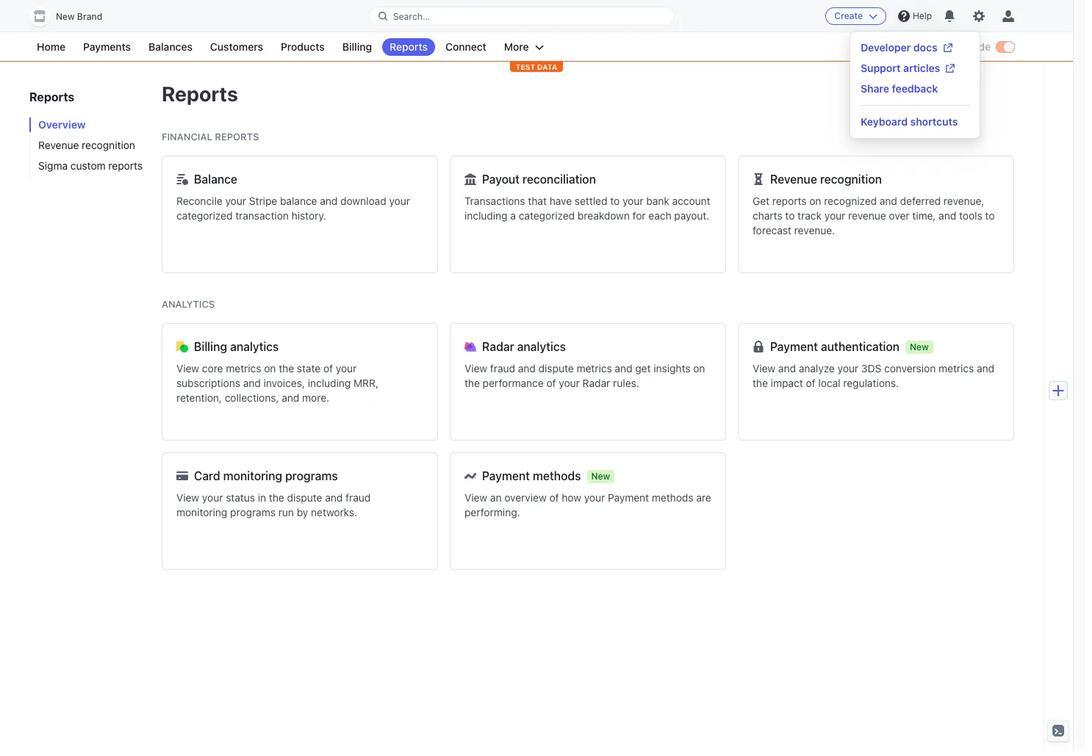 Task type: describe. For each thing, give the bounding box(es) containing it.
balances link
[[141, 38, 200, 56]]

connect
[[445, 40, 487, 53]]

more
[[504, 40, 529, 53]]

on inside view fraud and dispute metrics and get insights on the performance of your radar rules.
[[693, 362, 705, 375]]

your left stripe
[[225, 195, 246, 207]]

payment for payment methods
[[482, 470, 530, 483]]

time,
[[913, 210, 936, 222]]

the inside view core metrics on the state of your subscriptions and invoices, including mrr, retention, collections, and more.
[[279, 362, 294, 375]]

reconcile your stripe balance and download your categorized transaction history.
[[176, 195, 410, 222]]

Search… text field
[[370, 7, 674, 25]]

payout.
[[674, 210, 710, 222]]

support articles link
[[861, 61, 955, 76]]

view an overview of how your payment methods are performing.
[[465, 492, 711, 519]]

state
[[297, 362, 321, 375]]

your inside view fraud and dispute metrics and get insights on the performance of your radar rules.
[[559, 377, 580, 390]]

0 horizontal spatial reports
[[108, 160, 143, 172]]

more.
[[302, 392, 329, 404]]

your inside view and analyze your 3ds conversion metrics and the impact of local regulations.
[[838, 362, 859, 375]]

developer docs
[[861, 41, 938, 54]]

create button
[[826, 7, 887, 25]]

reports up "financial reports"
[[162, 82, 238, 106]]

on inside get reports on recognized and deferred revenue, charts to track your revenue over time, and tools to forecast revenue.
[[810, 195, 821, 207]]

overview
[[505, 492, 547, 504]]

fraud inside view fraud and dispute metrics and get insights on the performance of your radar rules.
[[490, 362, 515, 375]]

balance
[[194, 173, 237, 186]]

data
[[537, 62, 558, 71]]

track
[[798, 210, 822, 222]]

an
[[490, 492, 502, 504]]

help
[[913, 10, 932, 21]]

shortcuts
[[911, 115, 958, 128]]

tools
[[959, 210, 983, 222]]

reports link
[[382, 38, 435, 56]]

share
[[861, 82, 890, 95]]

your inside get reports on recognized and deferred revenue, charts to track your revenue over time, and tools to forecast revenue.
[[825, 210, 846, 222]]

your right download
[[389, 195, 410, 207]]

1 horizontal spatial to
[[785, 210, 795, 222]]

radar analytics
[[482, 340, 566, 354]]

Search… search field
[[370, 7, 674, 25]]

developers link
[[862, 38, 931, 56]]

over
[[889, 210, 910, 222]]

including inside transactions that have settled to your bank account including a categorized breakdown for each payout.
[[465, 210, 508, 222]]

test
[[940, 40, 961, 53]]

reports up balance
[[215, 131, 259, 143]]

new for payment authentication
[[910, 341, 929, 353]]

of inside view an overview of how your payment methods are performing.
[[550, 492, 559, 504]]

get
[[635, 362, 651, 375]]

new inside button
[[56, 11, 75, 22]]

mrr,
[[354, 377, 379, 390]]

the inside "view your status in the dispute and fraud monitoring programs run by networks."
[[269, 492, 284, 504]]

customers link
[[203, 38, 271, 56]]

payment authentication
[[770, 340, 900, 354]]

your inside view an overview of how your payment methods are performing.
[[584, 492, 605, 504]]

test
[[516, 62, 535, 71]]

3ds
[[861, 362, 882, 375]]

overview
[[38, 118, 86, 131]]

subscriptions
[[176, 377, 240, 390]]

billing for billing analytics
[[194, 340, 227, 354]]

methods inside view an overview of how your payment methods are performing.
[[652, 492, 694, 504]]

get
[[753, 195, 770, 207]]

revenue
[[848, 210, 886, 222]]

of inside view fraud and dispute metrics and get insights on the performance of your radar rules.
[[547, 377, 556, 390]]

rules.
[[613, 377, 639, 390]]

revenue recognition link
[[29, 138, 147, 153]]

analytics
[[162, 298, 215, 310]]

insights
[[654, 362, 691, 375]]

performing.
[[465, 507, 520, 519]]

1 horizontal spatial recognition
[[820, 173, 882, 186]]

performance
[[483, 377, 544, 390]]

and inside reconcile your stripe balance and download your categorized transaction history.
[[320, 195, 338, 207]]

regulations.
[[843, 377, 899, 390]]

card monitoring programs
[[194, 470, 338, 483]]

reports inside get reports on recognized and deferred revenue, charts to track your revenue over time, and tools to forecast revenue.
[[773, 195, 807, 207]]

1 horizontal spatial revenue recognition
[[770, 173, 882, 186]]

support articles
[[861, 62, 940, 74]]

how
[[562, 492, 581, 504]]

2 horizontal spatial to
[[985, 210, 995, 222]]

view fraud and dispute metrics and get insights on the performance of your radar rules.
[[465, 362, 705, 390]]

by
[[297, 507, 308, 519]]

your inside view core metrics on the state of your subscriptions and invoices, including mrr, retention, collections, and more.
[[336, 362, 357, 375]]

categorized inside reconcile your stripe balance and download your categorized transaction history.
[[176, 210, 233, 222]]

a
[[510, 210, 516, 222]]

revenue,
[[944, 195, 985, 207]]

monitoring inside "view your status in the dispute and fraud monitoring programs run by networks."
[[176, 507, 227, 519]]

payout reconciliation
[[482, 173, 596, 186]]

metrics inside view fraud and dispute metrics and get insights on the performance of your radar rules.
[[577, 362, 612, 375]]

reconciliation
[[523, 173, 596, 186]]

financial reports
[[162, 131, 259, 143]]

developer
[[861, 41, 911, 54]]

payment inside view an overview of how your payment methods are performing.
[[608, 492, 649, 504]]

revenue.
[[794, 224, 835, 237]]

are
[[696, 492, 711, 504]]

products link
[[273, 38, 332, 56]]

billing link
[[335, 38, 379, 56]]

retention,
[[176, 392, 222, 404]]

the inside view fraud and dispute metrics and get insights on the performance of your radar rules.
[[465, 377, 480, 390]]

view core metrics on the state of your subscriptions and invoices, including mrr, retention, collections, and more.
[[176, 362, 379, 404]]

payout
[[482, 173, 520, 186]]

metrics inside view core metrics on the state of your subscriptions and invoices, including mrr, retention, collections, and more.
[[226, 362, 261, 375]]

support
[[861, 62, 901, 74]]

history.
[[292, 210, 326, 222]]

radar inside view fraud and dispute metrics and get insights on the performance of your radar rules.
[[583, 377, 610, 390]]

programs inside "view your status in the dispute and fraud monitoring programs run by networks."
[[230, 507, 276, 519]]



Task type: locate. For each thing, give the bounding box(es) containing it.
invoices,
[[264, 377, 305, 390]]

categorized down the that
[[519, 210, 575, 222]]

to left track
[[785, 210, 795, 222]]

including
[[465, 210, 508, 222], [308, 377, 351, 390]]

revenue up track
[[770, 173, 817, 186]]

2 horizontal spatial payment
[[770, 340, 818, 354]]

revenue recognition up recognized
[[770, 173, 882, 186]]

analytics for billing analytics
[[230, 340, 279, 354]]

forecast
[[753, 224, 792, 237]]

1 vertical spatial fraud
[[346, 492, 371, 504]]

2 categorized from the left
[[519, 210, 575, 222]]

2 horizontal spatial metrics
[[939, 362, 974, 375]]

charts
[[753, 210, 783, 222]]

programs down "in"
[[230, 507, 276, 519]]

new left the brand
[[56, 11, 75, 22]]

revenue recognition
[[38, 139, 135, 151], [770, 173, 882, 186]]

0 vertical spatial revenue recognition
[[38, 139, 135, 151]]

billing for billing
[[342, 40, 372, 53]]

new up view an overview of how your payment methods are performing.
[[591, 471, 610, 482]]

analyze
[[799, 362, 835, 375]]

0 horizontal spatial revenue recognition
[[38, 139, 135, 151]]

0 horizontal spatial payment
[[482, 470, 530, 483]]

home
[[37, 40, 65, 53]]

balance
[[280, 195, 317, 207]]

1 vertical spatial monitoring
[[176, 507, 227, 519]]

your up mrr, on the bottom of page
[[336, 362, 357, 375]]

view left the core
[[176, 362, 199, 375]]

create
[[835, 10, 863, 21]]

categorized down reconcile
[[176, 210, 233, 222]]

0 horizontal spatial billing
[[194, 340, 227, 354]]

1 horizontal spatial programs
[[285, 470, 338, 483]]

to inside transactions that have settled to your bank account including a categorized breakdown for each payout.
[[610, 195, 620, 207]]

0 horizontal spatial metrics
[[226, 362, 261, 375]]

1 vertical spatial methods
[[652, 492, 694, 504]]

view up performance
[[465, 362, 488, 375]]

1 vertical spatial new
[[910, 341, 929, 353]]

radar
[[482, 340, 514, 354], [583, 377, 610, 390]]

the inside view and analyze your 3ds conversion metrics and the impact of local regulations.
[[753, 377, 768, 390]]

local
[[818, 377, 841, 390]]

0 horizontal spatial analytics
[[230, 340, 279, 354]]

your inside transactions that have settled to your bank account including a categorized breakdown for each payout.
[[623, 195, 644, 207]]

on up track
[[810, 195, 821, 207]]

programs up by
[[285, 470, 338, 483]]

including inside view core metrics on the state of your subscriptions and invoices, including mrr, retention, collections, and more.
[[308, 377, 351, 390]]

2 analytics from the left
[[517, 340, 566, 354]]

1 horizontal spatial including
[[465, 210, 508, 222]]

of inside view and analyze your 3ds conversion metrics and the impact of local regulations.
[[806, 377, 816, 390]]

dispute inside "view your status in the dispute and fraud monitoring programs run by networks."
[[287, 492, 322, 504]]

view your status in the dispute and fraud monitoring programs run by networks.
[[176, 492, 371, 519]]

2 vertical spatial payment
[[608, 492, 649, 504]]

transaction
[[235, 210, 289, 222]]

dispute down radar analytics
[[539, 362, 574, 375]]

1 vertical spatial recognition
[[820, 173, 882, 186]]

help button
[[892, 4, 938, 28]]

radar left rules.
[[583, 377, 610, 390]]

payment up analyze
[[770, 340, 818, 354]]

dispute up by
[[287, 492, 322, 504]]

your right how
[[584, 492, 605, 504]]

including down transactions
[[465, 210, 508, 222]]

your
[[225, 195, 246, 207], [389, 195, 410, 207], [623, 195, 644, 207], [825, 210, 846, 222], [336, 362, 357, 375], [838, 362, 859, 375], [559, 377, 580, 390], [202, 492, 223, 504], [584, 492, 605, 504]]

2 horizontal spatial new
[[910, 341, 929, 353]]

fraud inside "view your status in the dispute and fraud monitoring programs run by networks."
[[346, 492, 371, 504]]

1 vertical spatial programs
[[230, 507, 276, 519]]

methods up how
[[533, 470, 581, 483]]

recognized
[[824, 195, 877, 207]]

your down recognized
[[825, 210, 846, 222]]

dispute inside view fraud and dispute metrics and get insights on the performance of your radar rules.
[[539, 362, 574, 375]]

analytics
[[230, 340, 279, 354], [517, 340, 566, 354]]

the up invoices,
[[279, 362, 294, 375]]

transactions
[[465, 195, 525, 207]]

1 vertical spatial dispute
[[287, 492, 322, 504]]

your up for
[[623, 195, 644, 207]]

of right performance
[[547, 377, 556, 390]]

products
[[281, 40, 325, 53]]

status
[[226, 492, 255, 504]]

recognition
[[82, 139, 135, 151], [820, 173, 882, 186]]

and
[[320, 195, 338, 207], [880, 195, 898, 207], [939, 210, 957, 222], [518, 362, 536, 375], [615, 362, 633, 375], [778, 362, 796, 375], [977, 362, 995, 375], [243, 377, 261, 390], [282, 392, 299, 404], [325, 492, 343, 504]]

0 horizontal spatial on
[[264, 362, 276, 375]]

stripe
[[249, 195, 277, 207]]

2 metrics from the left
[[577, 362, 612, 375]]

0 vertical spatial radar
[[482, 340, 514, 354]]

2 vertical spatial new
[[591, 471, 610, 482]]

your left 3ds
[[838, 362, 859, 375]]

1 horizontal spatial radar
[[583, 377, 610, 390]]

1 horizontal spatial on
[[693, 362, 705, 375]]

card
[[194, 470, 220, 483]]

1 vertical spatial revenue recognition
[[770, 173, 882, 186]]

new
[[56, 11, 75, 22], [910, 341, 929, 353], [591, 471, 610, 482]]

monitoring down card
[[176, 507, 227, 519]]

1 horizontal spatial payment
[[608, 492, 649, 504]]

recognition up "sigma custom reports"
[[82, 139, 135, 151]]

view up impact
[[753, 362, 776, 375]]

reports down the search…
[[390, 40, 428, 53]]

on up invoices,
[[264, 362, 276, 375]]

0 vertical spatial methods
[[533, 470, 581, 483]]

monitoring
[[223, 470, 282, 483], [176, 507, 227, 519]]

collections,
[[225, 392, 279, 404]]

reports up track
[[773, 195, 807, 207]]

0 vertical spatial payment
[[770, 340, 818, 354]]

1 vertical spatial reports
[[773, 195, 807, 207]]

2 horizontal spatial on
[[810, 195, 821, 207]]

sigma custom reports
[[38, 160, 143, 172]]

0 horizontal spatial methods
[[533, 470, 581, 483]]

metrics left 'get'
[[577, 362, 612, 375]]

payments link
[[76, 38, 138, 56]]

1 horizontal spatial revenue
[[770, 173, 817, 186]]

your inside "view your status in the dispute and fraud monitoring programs run by networks."
[[202, 492, 223, 504]]

impact
[[771, 377, 803, 390]]

bank
[[646, 195, 670, 207]]

in
[[258, 492, 266, 504]]

view
[[176, 362, 199, 375], [465, 362, 488, 375], [753, 362, 776, 375], [176, 492, 199, 504], [465, 492, 488, 504]]

customers
[[210, 40, 263, 53]]

new up conversion
[[910, 341, 929, 353]]

0 horizontal spatial fraud
[[346, 492, 371, 504]]

view inside view fraud and dispute metrics and get insights on the performance of your radar rules.
[[465, 362, 488, 375]]

the left impact
[[753, 377, 768, 390]]

financial
[[162, 131, 212, 143]]

view inside view and analyze your 3ds conversion metrics and the impact of local regulations.
[[753, 362, 776, 375]]

analytics up performance
[[517, 340, 566, 354]]

recognition up recognized
[[820, 173, 882, 186]]

the right "in"
[[269, 492, 284, 504]]

0 vertical spatial fraud
[[490, 362, 515, 375]]

keyboard shortcuts
[[861, 115, 958, 128]]

reports inside 'reports' link
[[390, 40, 428, 53]]

1 horizontal spatial new
[[591, 471, 610, 482]]

payment up an in the left of the page
[[482, 470, 530, 483]]

docs
[[914, 41, 938, 54]]

1 horizontal spatial reports
[[773, 195, 807, 207]]

of inside view core metrics on the state of your subscriptions and invoices, including mrr, retention, collections, and more.
[[323, 362, 333, 375]]

of down analyze
[[806, 377, 816, 390]]

1 vertical spatial payment
[[482, 470, 530, 483]]

view inside view an overview of how your payment methods are performing.
[[465, 492, 488, 504]]

test data
[[516, 62, 558, 71]]

account
[[672, 195, 711, 207]]

1 vertical spatial revenue
[[770, 173, 817, 186]]

balances
[[149, 40, 193, 53]]

1 analytics from the left
[[230, 340, 279, 354]]

payment right how
[[608, 492, 649, 504]]

test mode
[[940, 40, 991, 53]]

and inside "view your status in the dispute and fraud monitoring programs run by networks."
[[325, 492, 343, 504]]

metrics inside view and analyze your 3ds conversion metrics and the impact of local regulations.
[[939, 362, 974, 375]]

0 vertical spatial reports
[[108, 160, 143, 172]]

brand
[[77, 11, 102, 22]]

analytics for radar analytics
[[517, 340, 566, 354]]

fraud up networks.
[[346, 492, 371, 504]]

more button
[[497, 38, 551, 56]]

1 horizontal spatial dispute
[[539, 362, 574, 375]]

1 horizontal spatial methods
[[652, 492, 694, 504]]

0 vertical spatial monitoring
[[223, 470, 282, 483]]

1 metrics from the left
[[226, 362, 261, 375]]

0 horizontal spatial including
[[308, 377, 351, 390]]

0 horizontal spatial recognition
[[82, 139, 135, 151]]

categorized inside transactions that have settled to your bank account including a categorized breakdown for each payout.
[[519, 210, 575, 222]]

1 vertical spatial radar
[[583, 377, 610, 390]]

0 horizontal spatial programs
[[230, 507, 276, 519]]

0 vertical spatial new
[[56, 11, 75, 22]]

get reports on recognized and deferred revenue, charts to track your revenue over time, and tools to forecast revenue.
[[753, 195, 995, 237]]

of left how
[[550, 492, 559, 504]]

categorized
[[176, 210, 233, 222], [519, 210, 575, 222]]

revenue down overview
[[38, 139, 79, 151]]

view left an in the left of the page
[[465, 492, 488, 504]]

radar up performance
[[482, 340, 514, 354]]

monitoring up "in"
[[223, 470, 282, 483]]

payments
[[83, 40, 131, 53]]

including up more.
[[308, 377, 351, 390]]

mode
[[964, 40, 991, 53]]

view inside view core metrics on the state of your subscriptions and invoices, including mrr, retention, collections, and more.
[[176, 362, 199, 375]]

0 vertical spatial dispute
[[539, 362, 574, 375]]

to up the breakdown
[[610, 195, 620, 207]]

share feedback
[[861, 82, 938, 95]]

payment for payment authentication
[[770, 340, 818, 354]]

reports
[[390, 40, 428, 53], [162, 82, 238, 106], [29, 90, 74, 104], [215, 131, 259, 143]]

new for payment methods
[[591, 471, 610, 482]]

revenue recognition down overview link
[[38, 139, 135, 151]]

1 categorized from the left
[[176, 210, 233, 222]]

authentication
[[821, 340, 900, 354]]

that
[[528, 195, 547, 207]]

reports up overview
[[29, 90, 74, 104]]

view for radar analytics
[[465, 362, 488, 375]]

view for payment authentication
[[753, 362, 776, 375]]

0 vertical spatial billing
[[342, 40, 372, 53]]

developers
[[869, 40, 924, 53]]

sigma custom reports link
[[29, 159, 147, 173]]

3 metrics from the left
[[939, 362, 974, 375]]

of
[[323, 362, 333, 375], [547, 377, 556, 390], [806, 377, 816, 390], [550, 492, 559, 504]]

billing
[[342, 40, 372, 53], [194, 340, 227, 354]]

payment methods
[[482, 470, 581, 483]]

for
[[633, 210, 646, 222]]

0 vertical spatial recognition
[[82, 139, 135, 151]]

search…
[[393, 11, 430, 22]]

on inside view core metrics on the state of your subscriptions and invoices, including mrr, retention, collections, and more.
[[264, 362, 276, 375]]

deferred
[[900, 195, 941, 207]]

1 horizontal spatial analytics
[[517, 340, 566, 354]]

metrics
[[226, 362, 261, 375], [577, 362, 612, 375], [939, 362, 974, 375]]

0 horizontal spatial to
[[610, 195, 620, 207]]

fraud up performance
[[490, 362, 515, 375]]

breakdown
[[578, 210, 630, 222]]

your down card
[[202, 492, 223, 504]]

billing left 'reports' link
[[342, 40, 372, 53]]

articles
[[904, 62, 940, 74]]

the left performance
[[465, 377, 480, 390]]

download
[[340, 195, 386, 207]]

feedback
[[892, 82, 938, 95]]

methods left are at the bottom
[[652, 492, 694, 504]]

settled
[[575, 195, 608, 207]]

1 vertical spatial billing
[[194, 340, 227, 354]]

run
[[278, 507, 294, 519]]

0 vertical spatial revenue
[[38, 139, 79, 151]]

view for card monitoring programs
[[176, 492, 199, 504]]

metrics right conversion
[[939, 362, 974, 375]]

transactions that have settled to your bank account including a categorized breakdown for each payout.
[[465, 195, 711, 222]]

developer docs link
[[861, 40, 952, 55]]

help menu
[[851, 32, 980, 138]]

0 horizontal spatial revenue
[[38, 139, 79, 151]]

view down card
[[176, 492, 199, 504]]

1 horizontal spatial categorized
[[519, 210, 575, 222]]

billing analytics
[[194, 340, 279, 354]]

of right state at the left of page
[[323, 362, 333, 375]]

view inside "view your status in the dispute and fraud monitoring programs run by networks."
[[176, 492, 199, 504]]

to right tools
[[985, 210, 995, 222]]

reconcile
[[176, 195, 223, 207]]

view for payment methods
[[465, 492, 488, 504]]

0 horizontal spatial new
[[56, 11, 75, 22]]

fraud
[[490, 362, 515, 375], [346, 492, 371, 504]]

1 horizontal spatial metrics
[[577, 362, 612, 375]]

1 horizontal spatial fraud
[[490, 362, 515, 375]]

1 horizontal spatial billing
[[342, 40, 372, 53]]

view for billing analytics
[[176, 362, 199, 375]]

on right insights
[[693, 362, 705, 375]]

0 vertical spatial programs
[[285, 470, 338, 483]]

1 vertical spatial including
[[308, 377, 351, 390]]

metrics down billing analytics on the left top of page
[[226, 362, 261, 375]]

0 horizontal spatial radar
[[482, 340, 514, 354]]

0 horizontal spatial categorized
[[176, 210, 233, 222]]

0 vertical spatial including
[[465, 210, 508, 222]]

analytics up view core metrics on the state of your subscriptions and invoices, including mrr, retention, collections, and more.
[[230, 340, 279, 354]]

the
[[279, 362, 294, 375], [465, 377, 480, 390], [753, 377, 768, 390], [269, 492, 284, 504]]

0 horizontal spatial dispute
[[287, 492, 322, 504]]

reports right custom
[[108, 160, 143, 172]]

billing up the core
[[194, 340, 227, 354]]

your right performance
[[559, 377, 580, 390]]



Task type: vqa. For each thing, say whether or not it's contained in the screenshot.
Your within the Transactions that have settled to your bank account including a categorized breakdown for each payout.
yes



